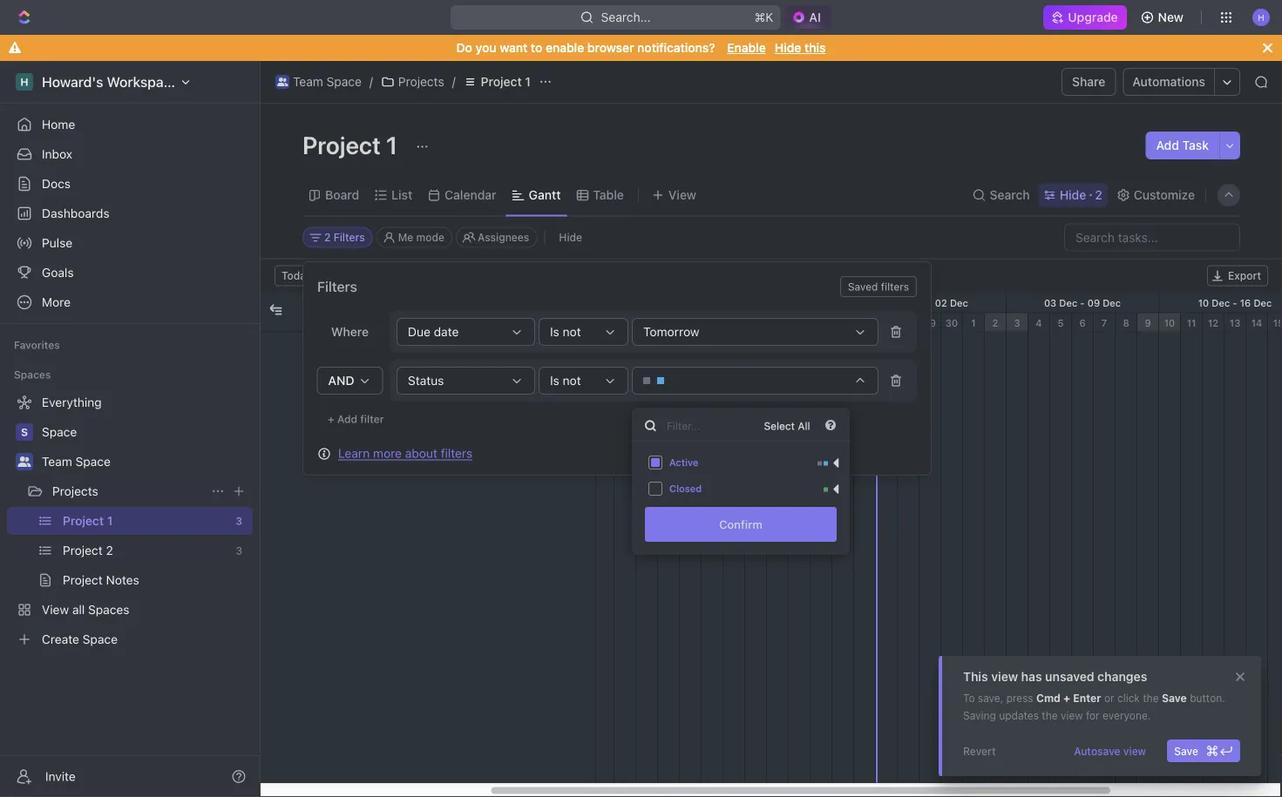 Task type: vqa. For each thing, say whether or not it's contained in the screenshot.
Select All link
yes



Task type: describe. For each thing, give the bounding box(es) containing it.
learn more about filters
[[338, 447, 473, 461]]

10 element
[[1160, 314, 1182, 333]]

this
[[805, 41, 826, 55]]

docs
[[42, 177, 71, 191]]

 image inside project 1 tree grid
[[575, 307, 587, 320]]

03
[[1045, 297, 1057, 309]]

14 for first 14 element from the left
[[598, 317, 609, 329]]

to
[[964, 692, 975, 705]]

13 element
[[1225, 314, 1247, 333]]

do you want to enable browser notifications? enable hide this
[[457, 41, 826, 55]]

docs link
[[7, 170, 253, 198]]

17 element
[[658, 314, 680, 333]]

project 1 cell
[[313, 333, 540, 363]]

or
[[1105, 692, 1115, 705]]

button.
[[1191, 692, 1226, 705]]

1 vertical spatial projects link
[[52, 478, 204, 506]]

11 element
[[1182, 314, 1204, 333]]

Filter... text field
[[645, 412, 754, 433]]

export
[[1229, 270, 1262, 282]]

confirm
[[720, 518, 763, 532]]

pulse link
[[7, 229, 253, 257]]

filter
[[360, 413, 384, 426]]

name column header
[[313, 293, 540, 332]]

+ inside the "this view has unsaved changes to save, press cmd + enter or click the save button. saving updates the view for everyone."
[[1064, 692, 1071, 705]]

autosave
[[1075, 746, 1121, 758]]

project 1 tree grid
[[261, 293, 596, 784]]

1 horizontal spatial projects
[[398, 75, 444, 89]]

filters
[[334, 232, 365, 244]]

14 for 2nd 14 element
[[1252, 317, 1263, 329]]

1 column header from the left
[[261, 293, 287, 332]]

pulse
[[42, 236, 73, 250]]

2 column header from the left
[[287, 293, 313, 332]]

1 / from the left
[[370, 75, 373, 89]]

nov
[[907, 297, 926, 309]]

19 nov - 25 nov element
[[702, 293, 855, 313]]

project for project 1 cell
[[346, 342, 382, 354]]

⌘k
[[755, 10, 774, 24]]

1 15 element from the left
[[615, 314, 637, 333]]

24
[[815, 317, 828, 329]]

saving
[[964, 710, 997, 722]]

hide for hide 2
[[1060, 188, 1087, 202]]

29 element
[[920, 314, 942, 333]]

hide 2
[[1060, 188, 1103, 202]]

23 element
[[789, 314, 811, 333]]

18
[[685, 317, 696, 329]]

03 dec - 09 dec element
[[1007, 293, 1160, 313]]

24 element
[[811, 314, 833, 333]]

3
[[1015, 317, 1021, 329]]

13
[[1230, 317, 1241, 329]]

more
[[373, 447, 402, 461]]

inbox
[[42, 147, 72, 161]]

1 vertical spatial filters
[[441, 447, 473, 461]]

dashboards link
[[7, 200, 253, 228]]

board
[[325, 188, 359, 202]]

7
[[1102, 317, 1108, 329]]

enter
[[1074, 692, 1102, 705]]

calendar
[[445, 188, 497, 202]]

- for 09
[[1081, 297, 1085, 309]]

15 for 2nd 15 element
[[1274, 317, 1283, 329]]

gantt link
[[526, 183, 561, 208]]

29
[[924, 317, 937, 329]]

26 for 26
[[859, 317, 871, 329]]

22
[[772, 317, 784, 329]]

30 element
[[942, 314, 964, 333]]

save button
[[1168, 740, 1241, 763]]

board link
[[322, 183, 359, 208]]

12 element
[[1204, 314, 1225, 333]]

15 for second 15 element from the right
[[620, 317, 631, 329]]

19
[[707, 317, 718, 329]]

save,
[[978, 692, 1004, 705]]

4
[[1036, 317, 1043, 329]]

2 for 2 filters
[[324, 232, 331, 244]]

select all link
[[764, 420, 811, 433]]

27 element
[[876, 314, 898, 333]]

goals link
[[7, 259, 253, 287]]

1 inside cell
[[385, 342, 390, 354]]

select all
[[764, 420, 811, 433]]

automations
[[1133, 75, 1206, 89]]

gantt
[[529, 188, 561, 202]]

save inside the "this view has unsaved changes to save, press cmd + enter or click the save button. saving updates the view for everyone."
[[1162, 692, 1188, 705]]

view for autosave
[[1124, 746, 1147, 758]]

add task
[[1157, 138, 1210, 153]]

search
[[990, 188, 1031, 202]]

20 element
[[724, 314, 746, 333]]

1 vertical spatial the
[[1042, 710, 1058, 722]]

saved
[[848, 281, 879, 293]]

task
[[1183, 138, 1210, 153]]

add task button
[[1146, 132, 1220, 160]]

home
[[42, 117, 75, 132]]

favorites
[[14, 339, 60, 351]]

press
[[1007, 692, 1034, 705]]

space inside sidebar navigation
[[76, 455, 111, 469]]

closed
[[670, 484, 702, 495]]

dashboards
[[42, 206, 110, 221]]

favorites button
[[7, 335, 67, 356]]

has
[[1022, 670, 1043, 685]]

home link
[[7, 111, 253, 139]]

11
[[1188, 317, 1197, 329]]

2 dec from the left
[[1060, 297, 1078, 309]]

8
[[1124, 317, 1130, 329]]

10 dec - 16 dec element
[[1160, 293, 1283, 313]]

autosave view button
[[1068, 740, 1154, 763]]

1 horizontal spatial projects link
[[377, 72, 449, 92]]

0 vertical spatial 16
[[1241, 297, 1252, 309]]

26 nov - 02 dec
[[892, 297, 969, 309]]

1 vertical spatial view
[[1061, 710, 1084, 722]]

browser
[[588, 41, 634, 55]]

want
[[500, 41, 528, 55]]

0 horizontal spatial +
[[328, 413, 335, 426]]

new
[[1159, 10, 1184, 24]]

2 15 element from the left
[[1269, 314, 1283, 333]]

calendar link
[[441, 183, 497, 208]]

1 vertical spatial project 1
[[303, 130, 403, 159]]

1 vertical spatial project
[[303, 130, 381, 159]]

goals
[[42, 266, 74, 280]]

export button
[[1208, 266, 1269, 286]]

unsaved
[[1046, 670, 1095, 685]]

user group image inside tree
[[18, 457, 31, 467]]

2 / from the left
[[452, 75, 456, 89]]

10 for 10
[[1165, 317, 1176, 329]]

21 element
[[746, 314, 767, 333]]

autosave view
[[1075, 746, 1147, 758]]

active
[[670, 457, 699, 469]]

1 horizontal spatial space
[[327, 75, 362, 89]]

28
[[903, 317, 915, 329]]

1 horizontal spatial the
[[1144, 692, 1159, 705]]

new button
[[1134, 3, 1195, 31]]

25 element
[[833, 314, 855, 333]]



Task type: locate. For each thing, give the bounding box(es) containing it.
2 14 element from the left
[[1247, 314, 1269, 333]]

0 vertical spatial projects link
[[377, 72, 449, 92]]

hide for hide
[[559, 232, 583, 244]]

updates
[[1000, 710, 1040, 722]]

10 left 11
[[1165, 317, 1176, 329]]

filters right about at the left
[[441, 447, 473, 461]]

project down want
[[481, 75, 522, 89]]

0 vertical spatial space
[[327, 75, 362, 89]]

1 vertical spatial hide
[[1060, 188, 1087, 202]]

0 horizontal spatial 15
[[620, 317, 631, 329]]

1 horizontal spatial 10
[[1199, 297, 1210, 309]]

0 horizontal spatial view
[[992, 670, 1019, 685]]

1 vertical spatial projects
[[52, 484, 98, 499]]

dec for 10 dec - 16 dec
[[1254, 297, 1273, 309]]

10
[[1199, 297, 1210, 309], [1165, 317, 1176, 329]]

 image inside project 1 tree grid
[[270, 304, 282, 316]]

0 horizontal spatial projects link
[[52, 478, 204, 506]]

list link
[[388, 183, 413, 208]]

0 vertical spatial 26
[[892, 297, 905, 309]]

3 column header from the left
[[540, 293, 566, 332]]

14 element down 12 nov - 18 nov element
[[593, 314, 615, 333]]

4 dec from the left
[[1213, 297, 1231, 309]]

project 1 inside cell
[[346, 342, 390, 354]]

2 left filters
[[324, 232, 331, 244]]

/
[[370, 75, 373, 89], [452, 75, 456, 89]]

1 horizontal spatial view
[[1061, 710, 1084, 722]]

2
[[1096, 188, 1103, 202], [324, 232, 331, 244], [993, 317, 999, 329]]

30
[[946, 317, 959, 329]]

add left filter
[[338, 413, 358, 426]]

hide inside 'button'
[[559, 232, 583, 244]]

0 horizontal spatial 16
[[642, 317, 653, 329]]

- for 02
[[928, 297, 933, 309]]

search...
[[602, 10, 651, 24]]

project
[[481, 75, 522, 89], [303, 130, 381, 159], [346, 342, 382, 354]]

tree containing team space
[[7, 389, 253, 654]]

save inside button
[[1175, 746, 1199, 758]]

3 - from the left
[[1233, 297, 1238, 309]]

0 horizontal spatial add
[[338, 413, 358, 426]]

team inside tree
[[42, 455, 72, 469]]

0 vertical spatial project 1
[[481, 75, 531, 89]]

2 filters
[[324, 232, 365, 244]]

table link
[[590, 183, 624, 208]]

user group image
[[277, 78, 288, 86], [18, 457, 31, 467]]

share
[[1073, 75, 1106, 89]]

project 1 down want
[[481, 75, 531, 89]]

10 for 10 dec - 16 dec
[[1199, 297, 1210, 309]]

assignees
[[478, 232, 530, 244]]

project 1
[[481, 75, 531, 89], [303, 130, 403, 159], [346, 342, 390, 354]]

1 vertical spatial +
[[1064, 692, 1071, 705]]

21
[[751, 317, 761, 329]]

0 horizontal spatial 14
[[598, 317, 609, 329]]

1 vertical spatial user group image
[[18, 457, 31, 467]]

0 vertical spatial view
[[992, 670, 1019, 685]]

10 inside 10 element
[[1165, 317, 1176, 329]]

team
[[293, 75, 323, 89], [42, 455, 72, 469]]

2 15 from the left
[[1274, 317, 1283, 329]]

1 horizontal spatial 14
[[1252, 317, 1263, 329]]

27
[[881, 317, 893, 329]]

1 horizontal spatial -
[[1081, 297, 1085, 309]]

5
[[1058, 317, 1064, 329]]

user group image inside team space link
[[277, 78, 288, 86]]

0 vertical spatial +
[[328, 413, 335, 426]]

0 vertical spatial today
[[282, 270, 312, 282]]

2 left customize button at right top
[[1096, 188, 1103, 202]]

1 horizontal spatial 14 element
[[1247, 314, 1269, 333]]

18 element
[[680, 314, 702, 333]]

dec right 09
[[1103, 297, 1122, 309]]

project 1 for project 1 link
[[481, 75, 531, 89]]

0 horizontal spatial user group image
[[18, 457, 31, 467]]

where
[[331, 325, 369, 339]]

0 horizontal spatial today
[[282, 270, 312, 282]]

0 horizontal spatial team space link
[[42, 448, 249, 476]]

2 inside dropdown button
[[324, 232, 331, 244]]

the down cmd
[[1042, 710, 1058, 722]]

1 vertical spatial 2
[[324, 232, 331, 244]]

10 dec - 16 dec
[[1199, 297, 1273, 309]]

table
[[593, 188, 624, 202]]

0 horizontal spatial -
[[928, 297, 933, 309]]

1
[[525, 75, 531, 89], [386, 130, 398, 159], [972, 317, 976, 329], [385, 342, 390, 354]]

view left for
[[1061, 710, 1084, 722]]

1 horizontal spatial 15
[[1274, 317, 1283, 329]]

0 vertical spatial team
[[293, 75, 323, 89]]

you
[[476, 41, 497, 55]]

0 vertical spatial user group image
[[277, 78, 288, 86]]

the
[[1144, 692, 1159, 705], [1042, 710, 1058, 722]]

enable
[[728, 41, 766, 55]]

15 right 13 element
[[1274, 317, 1283, 329]]

4 column header from the left
[[566, 293, 596, 332]]

hide left this
[[775, 41, 802, 55]]

14
[[598, 317, 609, 329], [1252, 317, 1263, 329]]

hide
[[775, 41, 802, 55], [1060, 188, 1087, 202], [559, 232, 583, 244]]

and
[[328, 374, 355, 388]]

16 left 17
[[642, 317, 653, 329]]

1 vertical spatial 16
[[642, 317, 653, 329]]

0 horizontal spatial 15 element
[[615, 314, 637, 333]]

tree inside sidebar navigation
[[7, 389, 253, 654]]

enable
[[546, 41, 585, 55]]

1 down to
[[525, 75, 531, 89]]

15 element right 13 element
[[1269, 314, 1283, 333]]

1 horizontal spatial hide
[[775, 41, 802, 55]]

15 element down 12 nov - 18 nov element
[[615, 314, 637, 333]]

project for project 1 link
[[481, 75, 522, 89]]

2 for 2
[[993, 317, 999, 329]]

0 horizontal spatial space
[[76, 455, 111, 469]]

dec for 03 dec - 09 dec
[[1103, 297, 1122, 309]]

1 down name column header
[[385, 342, 390, 354]]

dec right 02
[[951, 297, 969, 309]]

projects inside sidebar navigation
[[52, 484, 98, 499]]

today inside today button
[[282, 270, 312, 282]]

1 horizontal spatial user group image
[[277, 78, 288, 86]]

1 vertical spatial team space link
[[42, 448, 249, 476]]

project up board
[[303, 130, 381, 159]]

1 vertical spatial today
[[881, 336, 906, 346]]

0 vertical spatial team space
[[293, 75, 362, 89]]

1 horizontal spatial team
[[293, 75, 323, 89]]

project 1 down where
[[346, 342, 390, 354]]

12 nov - 18 nov element
[[549, 293, 702, 313]]

2 horizontal spatial -
[[1233, 297, 1238, 309]]

0 horizontal spatial 10
[[1165, 317, 1176, 329]]

filters up the nov at the right top of page
[[882, 281, 910, 293]]

26 left the nov at the right top of page
[[892, 297, 905, 309]]

0 vertical spatial filters
[[882, 281, 910, 293]]

1 vertical spatial space
[[76, 455, 111, 469]]

1 horizontal spatial /
[[452, 75, 456, 89]]

0 vertical spatial 10
[[1199, 297, 1210, 309]]

list
[[392, 188, 413, 202]]

16 up 13 element
[[1241, 297, 1252, 309]]

10 up 12
[[1199, 297, 1210, 309]]

1 horizontal spatial 2
[[993, 317, 999, 329]]

row
[[261, 293, 596, 333]]

0 horizontal spatial filters
[[441, 447, 473, 461]]

0 horizontal spatial 14 element
[[593, 314, 615, 333]]

click
[[1118, 692, 1141, 705]]

search button
[[968, 183, 1036, 208]]

1 - from the left
[[928, 297, 933, 309]]

1 horizontal spatial team space
[[293, 75, 362, 89]]

column header
[[261, 293, 287, 332], [287, 293, 313, 332], [540, 293, 566, 332], [566, 293, 596, 332]]

15 down 12 nov - 18 nov element
[[620, 317, 631, 329]]

20
[[728, 317, 740, 329]]

09
[[1088, 297, 1101, 309]]

1 horizontal spatial 16
[[1241, 297, 1252, 309]]

view inside autosave view button
[[1124, 746, 1147, 758]]

0 vertical spatial hide
[[775, 41, 802, 55]]

0 vertical spatial projects
[[398, 75, 444, 89]]

everyone.
[[1103, 710, 1151, 722]]

1 15 from the left
[[620, 317, 631, 329]]

team space inside sidebar navigation
[[42, 455, 111, 469]]

today
[[282, 270, 312, 282], [881, 336, 906, 346]]

14 right 13 element
[[1252, 317, 1263, 329]]

+ right cmd
[[1064, 692, 1071, 705]]

project down where
[[346, 342, 382, 354]]

learn more about filters link
[[338, 447, 473, 461]]

0 horizontal spatial /
[[370, 75, 373, 89]]

1 vertical spatial team
[[42, 455, 72, 469]]

26 right "25" element
[[859, 317, 871, 329]]

+ down and
[[328, 413, 335, 426]]

14 down 12 nov - 18 nov element
[[598, 317, 609, 329]]

03 dec - 09 dec
[[1045, 297, 1122, 309]]

1 14 from the left
[[598, 317, 609, 329]]

projects link
[[377, 72, 449, 92], [52, 478, 204, 506]]

dec up "12" element
[[1213, 297, 1231, 309]]

1 up "list" link
[[386, 130, 398, 159]]

assignees button
[[456, 227, 538, 248]]

- left 02
[[928, 297, 933, 309]]

learn
[[338, 447, 370, 461]]

0 horizontal spatial 2
[[324, 232, 331, 244]]

tree
[[7, 389, 253, 654]]

0 horizontal spatial team space
[[42, 455, 111, 469]]

0 horizontal spatial 26
[[859, 317, 871, 329]]

2 vertical spatial 2
[[993, 317, 999, 329]]

all
[[798, 420, 811, 433]]

0 vertical spatial the
[[1144, 692, 1159, 705]]

the right click on the right bottom
[[1144, 692, 1159, 705]]

2 horizontal spatial view
[[1124, 746, 1147, 758]]

0 vertical spatial save
[[1162, 692, 1188, 705]]

1 14 element from the left
[[593, 314, 615, 333]]

1 horizontal spatial 26
[[892, 297, 905, 309]]

saved filters
[[848, 281, 910, 293]]

28 element
[[898, 314, 920, 333]]

26 element
[[855, 314, 876, 333]]

1 vertical spatial 10
[[1165, 317, 1176, 329]]

2 - from the left
[[1081, 297, 1085, 309]]

14 element right 13
[[1247, 314, 1269, 333]]

26
[[892, 297, 905, 309], [859, 317, 871, 329]]

inbox link
[[7, 140, 253, 168]]

save down button.
[[1175, 746, 1199, 758]]

2 left 3
[[993, 317, 999, 329]]

customize
[[1134, 188, 1196, 202]]

view down everyone.
[[1124, 746, 1147, 758]]

1 vertical spatial save
[[1175, 746, 1199, 758]]

5 dec from the left
[[1254, 297, 1273, 309]]

sidebar navigation
[[0, 61, 261, 798]]

2 horizontal spatial hide
[[1060, 188, 1087, 202]]

26 for 26 nov - 02 dec
[[892, 297, 905, 309]]

 image
[[575, 307, 587, 320]]

2 vertical spatial project
[[346, 342, 382, 354]]

22 element
[[767, 314, 789, 333]]

upgrade
[[1069, 10, 1119, 24]]

cmd
[[1037, 692, 1061, 705]]

19 element
[[702, 314, 724, 333]]

Search tasks... text field
[[1066, 225, 1240, 251]]

2 horizontal spatial 2
[[1096, 188, 1103, 202]]

invite
[[45, 770, 76, 784]]

dec for 26 nov - 02 dec
[[951, 297, 969, 309]]

dec right 03 on the top right of page
[[1060, 297, 1078, 309]]

0 horizontal spatial the
[[1042, 710, 1058, 722]]

0 vertical spatial project
[[481, 75, 522, 89]]

2 14 from the left
[[1252, 317, 1263, 329]]

view up save,
[[992, 670, 1019, 685]]

15 element
[[615, 314, 637, 333], [1269, 314, 1283, 333]]

0 horizontal spatial hide
[[559, 232, 583, 244]]

save left button.
[[1162, 692, 1188, 705]]

dec down export on the right top of page
[[1254, 297, 1273, 309]]

1 right 30 element
[[972, 317, 976, 329]]

add inside add task button
[[1157, 138, 1180, 153]]

2 vertical spatial view
[[1124, 746, 1147, 758]]

spaces
[[14, 369, 51, 381]]

1 vertical spatial team space
[[42, 455, 111, 469]]

2 vertical spatial project 1
[[346, 342, 390, 354]]

project inside cell
[[346, 342, 382, 354]]

1 dec from the left
[[951, 297, 969, 309]]

15
[[620, 317, 631, 329], [1274, 317, 1283, 329]]

add left the task
[[1157, 138, 1180, 153]]

view for this
[[992, 670, 1019, 685]]

+
[[328, 413, 335, 426], [1064, 692, 1071, 705]]

0 vertical spatial 2
[[1096, 188, 1103, 202]]

1 vertical spatial 26
[[859, 317, 871, 329]]

+ add filter
[[328, 413, 384, 426]]

revert
[[964, 746, 997, 758]]

select
[[764, 420, 795, 433]]

1 horizontal spatial team space link
[[271, 72, 366, 92]]

hide down gantt
[[559, 232, 583, 244]]

1 horizontal spatial 15 element
[[1269, 314, 1283, 333]]

16 element
[[637, 314, 658, 333]]

1 horizontal spatial today
[[881, 336, 906, 346]]

- for 16
[[1233, 297, 1238, 309]]

upgrade link
[[1044, 5, 1127, 30]]

view
[[992, 670, 1019, 685], [1061, 710, 1084, 722], [1124, 746, 1147, 758]]

3 dec from the left
[[1103, 297, 1122, 309]]

1 horizontal spatial +
[[1064, 692, 1071, 705]]

26 nov - 02 dec element
[[855, 293, 1007, 313]]

1 vertical spatial add
[[338, 413, 358, 426]]

 image
[[270, 304, 282, 316]]

project 1 - 0.00% row
[[261, 333, 596, 363]]

for
[[1087, 710, 1100, 722]]

14 element
[[593, 314, 615, 333], [1247, 314, 1269, 333]]

project 1 for project 1 cell
[[346, 342, 390, 354]]

0 vertical spatial team space link
[[271, 72, 366, 92]]

- left 09
[[1081, 297, 1085, 309]]

today button
[[275, 266, 319, 286]]

to
[[531, 41, 543, 55]]

add
[[1157, 138, 1180, 153], [338, 413, 358, 426]]

share button
[[1062, 68, 1117, 96]]

hide right the search
[[1060, 188, 1087, 202]]

1 horizontal spatial add
[[1157, 138, 1180, 153]]

today down 27 element
[[881, 336, 906, 346]]

0 horizontal spatial team
[[42, 455, 72, 469]]

today down 2 filters dropdown button
[[282, 270, 312, 282]]

1 horizontal spatial filters
[[882, 281, 910, 293]]

- up 13
[[1233, 297, 1238, 309]]

project 1 up board
[[303, 130, 403, 159]]

0 vertical spatial add
[[1157, 138, 1180, 153]]

this
[[964, 670, 989, 685]]

2 vertical spatial hide
[[559, 232, 583, 244]]

2 filters button
[[303, 227, 373, 248]]

0 horizontal spatial projects
[[52, 484, 98, 499]]



